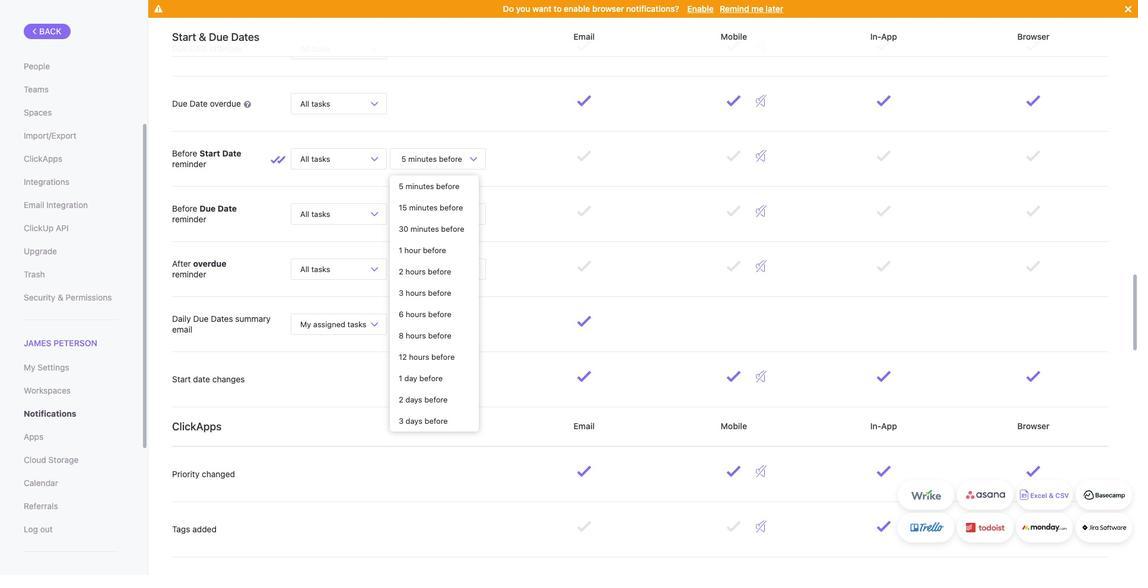 Task type: locate. For each thing, give the bounding box(es) containing it.
browser
[[592, 4, 624, 14]]

dates inside daily due dates summary email
[[211, 314, 233, 324]]

in-app for clickapps
[[868, 421, 899, 431]]

1 1 from the top
[[399, 246, 402, 255]]

1 vertical spatial start
[[200, 148, 220, 158]]

3 for 3 days before
[[399, 417, 404, 426]]

2 horizontal spatial &
[[1049, 492, 1054, 500]]

email for start & due dates
[[571, 31, 597, 41]]

due
[[209, 31, 228, 43], [172, 43, 187, 53], [172, 98, 187, 109], [200, 203, 216, 213], [193, 314, 209, 324]]

out
[[40, 525, 53, 535]]

1 vertical spatial days
[[406, 417, 422, 426]]

1 in- from the top
[[870, 31, 881, 41]]

before
[[439, 154, 462, 163], [436, 182, 459, 191], [440, 203, 463, 212], [439, 209, 462, 219], [441, 224, 464, 234], [423, 246, 446, 255], [428, 267, 451, 276], [428, 288, 451, 298], [428, 310, 451, 319], [428, 331, 451, 341], [431, 352, 455, 362], [419, 374, 443, 383], [424, 395, 448, 405], [425, 417, 448, 426]]

0 vertical spatial email
[[571, 31, 597, 41]]

start for &
[[172, 31, 196, 43]]

1 off image from the top
[[756, 40, 766, 52]]

referrals link
[[24, 497, 118, 517]]

upgrade
[[24, 246, 57, 256]]

overdue right after
[[193, 259, 226, 269]]

reminder inside before start date reminder
[[172, 159, 206, 169]]

6 hours before
[[399, 310, 451, 319]]

5
[[401, 154, 406, 163], [399, 182, 403, 191], [401, 209, 406, 219], [401, 264, 406, 274]]

clickup
[[24, 223, 54, 233]]

off image
[[756, 205, 766, 217], [756, 371, 766, 383], [756, 466, 766, 478]]

&
[[199, 31, 206, 43], [58, 293, 63, 303], [1049, 492, 1054, 500]]

reminder inside before due date reminder
[[172, 214, 206, 224]]

3 up 6
[[399, 288, 404, 298]]

5 minutes before for tasks
[[399, 209, 464, 219]]

1 3 from the top
[[399, 288, 404, 298]]

date down due date overdue
[[222, 148, 241, 158]]

2 all from the top
[[300, 99, 309, 108]]

1 vertical spatial reminder
[[172, 214, 206, 224]]

2 mobile from the top
[[719, 421, 749, 431]]

2 app from the top
[[881, 421, 897, 431]]

due date overdue
[[172, 98, 243, 109]]

in- for clickapps
[[870, 421, 881, 431]]

2 vertical spatial 5 minutes before
[[399, 209, 464, 219]]

1 vertical spatial off image
[[756, 371, 766, 383]]

my left assigned
[[300, 320, 311, 329]]

due inside daily due dates summary email
[[193, 314, 209, 324]]

start
[[172, 31, 196, 43], [200, 148, 220, 158], [172, 374, 191, 384]]

2 off image from the top
[[756, 371, 766, 383]]

import/export link
[[24, 126, 118, 146]]

notifications
[[24, 409, 76, 419]]

minutes
[[408, 154, 437, 163], [406, 182, 434, 191], [409, 203, 438, 212], [408, 209, 437, 219], [410, 224, 439, 234], [408, 264, 437, 274]]

4 all from the top
[[300, 209, 309, 219]]

before down before start date reminder
[[172, 203, 197, 213]]

0 vertical spatial 2
[[399, 267, 403, 276]]

reminder for start date
[[172, 159, 206, 169]]

dates left summary
[[211, 314, 233, 324]]

3 hours before
[[399, 288, 451, 298]]

1 horizontal spatial &
[[199, 31, 206, 43]]

3 reminder from the top
[[172, 269, 206, 279]]

1 2 from the top
[[399, 267, 403, 276]]

0 horizontal spatial my
[[24, 363, 35, 373]]

start inside before start date reminder
[[200, 148, 220, 158]]

date down start & due dates at the top
[[190, 43, 208, 53]]

1 vertical spatial 2
[[399, 395, 403, 405]]

4 off image from the top
[[756, 260, 766, 272]]

0 vertical spatial app
[[881, 31, 897, 41]]

hours down :
[[406, 331, 426, 341]]

1 all from the top
[[300, 44, 309, 53]]

2 browser from the top
[[1015, 421, 1052, 431]]

enable
[[687, 4, 714, 14]]

days
[[405, 395, 422, 405], [406, 417, 422, 426]]

upgrade link
[[24, 241, 118, 262]]

1 day before
[[399, 374, 443, 383]]

0 vertical spatial clickapps
[[24, 154, 62, 164]]

2 vertical spatial start
[[172, 374, 191, 384]]

reminder up after
[[172, 214, 206, 224]]

dates
[[231, 31, 259, 43], [211, 314, 233, 324]]

1 vertical spatial my
[[24, 363, 35, 373]]

2 vertical spatial &
[[1049, 492, 1054, 500]]

0 vertical spatial start
[[172, 31, 196, 43]]

my for my assigned tasks
[[300, 320, 311, 329]]

clickapps link
[[24, 149, 118, 169]]

0 vertical spatial my
[[300, 320, 311, 329]]

hours
[[405, 267, 426, 276], [406, 288, 426, 298], [406, 310, 426, 319], [406, 331, 426, 341], [409, 352, 429, 362]]

0 vertical spatial off image
[[756, 205, 766, 217]]

hour
[[404, 246, 421, 255]]

1 vertical spatial dates
[[211, 314, 233, 324]]

1 mobile from the top
[[719, 31, 749, 41]]

1 in-app from the top
[[868, 31, 899, 41]]

2 reminder from the top
[[172, 214, 206, 224]]

0 vertical spatial reminder
[[172, 159, 206, 169]]

1 vertical spatial app
[[881, 421, 897, 431]]

you
[[516, 4, 530, 14]]

0 vertical spatial changes
[[210, 43, 242, 53]]

& left csv
[[1049, 492, 1054, 500]]

due inside before due date reminder
[[200, 203, 216, 213]]

calendar link
[[24, 474, 118, 494]]

2 1 from the top
[[399, 374, 402, 383]]

my settings link
[[24, 358, 118, 378]]

2 in- from the top
[[870, 421, 881, 431]]

0 vertical spatial overdue
[[210, 98, 241, 109]]

hours right 6
[[406, 310, 426, 319]]

date down before start date reminder
[[218, 203, 237, 213]]

0 vertical spatial mobile
[[719, 31, 749, 41]]

1 vertical spatial browser
[[1015, 421, 1052, 431]]

changes down start & due dates at the top
[[210, 43, 242, 53]]

5 minutes before for minutes
[[399, 182, 459, 191]]

1 app from the top
[[881, 31, 897, 41]]

1 for 1 day before
[[399, 374, 402, 383]]

off image
[[756, 40, 766, 52], [756, 95, 766, 107], [756, 150, 766, 162], [756, 260, 766, 272], [756, 521, 766, 533]]

1 horizontal spatial clickapps
[[172, 420, 222, 433]]

0 vertical spatial in-
[[870, 31, 881, 41]]

my
[[300, 320, 311, 329], [24, 363, 35, 373]]

2
[[399, 267, 403, 276], [399, 395, 403, 405]]

3 off image from the top
[[756, 466, 766, 478]]

2 days from the top
[[406, 417, 422, 426]]

changes right date
[[212, 374, 245, 384]]

back link
[[24, 24, 70, 39]]

my assigned tasks
[[300, 320, 366, 329]]

1 vertical spatial changes
[[212, 374, 245, 384]]

:
[[412, 317, 415, 327]]

0 vertical spatial in-app
[[868, 31, 899, 41]]

1 vertical spatial in-
[[870, 421, 881, 431]]

3
[[399, 288, 404, 298], [399, 417, 404, 426]]

2 off image from the top
[[756, 95, 766, 107]]

1 vertical spatial email
[[24, 200, 44, 210]]

tasks
[[311, 44, 330, 53], [311, 99, 330, 108], [311, 154, 330, 163], [311, 209, 330, 219], [311, 264, 330, 274], [347, 320, 366, 329]]

csv
[[1055, 492, 1069, 500]]

2 down 1 day before at bottom
[[399, 395, 403, 405]]

settings
[[38, 363, 69, 373]]

hours for 3
[[406, 288, 426, 298]]

3 down 2 days before
[[399, 417, 404, 426]]

mobile for start & due dates
[[719, 31, 749, 41]]

before down due date overdue
[[172, 148, 197, 158]]

2 down 1 hour before
[[399, 267, 403, 276]]

1 before from the top
[[172, 148, 197, 158]]

0 vertical spatial browser
[[1015, 31, 1052, 41]]

0 vertical spatial 5 minutes before
[[399, 154, 464, 163]]

notifications link
[[24, 404, 118, 424]]

1 vertical spatial before
[[172, 203, 197, 213]]

clickapps up integrations
[[24, 154, 62, 164]]

off image for due date changes
[[756, 40, 766, 52]]

None text field
[[390, 314, 412, 332]]

hours right 12
[[409, 352, 429, 362]]

email
[[571, 31, 597, 41], [24, 200, 44, 210], [571, 421, 597, 431]]

2 vertical spatial email
[[571, 421, 597, 431]]

reminder up before due date reminder
[[172, 159, 206, 169]]

0 vertical spatial days
[[405, 395, 422, 405]]

0 vertical spatial before
[[172, 148, 197, 158]]

1 days from the top
[[405, 395, 422, 405]]

None text field
[[415, 314, 437, 332]]

day
[[404, 374, 417, 383]]

summary
[[235, 314, 271, 324]]

2 vertical spatial off image
[[756, 466, 766, 478]]

1 left the day
[[399, 374, 402, 383]]

start down due date overdue
[[200, 148, 220, 158]]

security & permissions link
[[24, 288, 118, 308]]

1 vertical spatial 1
[[399, 374, 402, 383]]

reminder down after
[[172, 269, 206, 279]]

before for before due date reminder
[[172, 203, 197, 213]]

days down the day
[[405, 395, 422, 405]]

start up the due date changes
[[172, 31, 196, 43]]

2 before from the top
[[172, 203, 197, 213]]

added
[[192, 524, 217, 535]]

2 2 from the top
[[399, 395, 403, 405]]

in- for start & due dates
[[870, 31, 881, 41]]

3 off image from the top
[[756, 150, 766, 162]]

2 3 from the top
[[399, 417, 404, 426]]

email integration link
[[24, 195, 118, 215]]

1 vertical spatial 3
[[399, 417, 404, 426]]

overdue down the due date changes
[[210, 98, 241, 109]]

tags
[[172, 524, 190, 535]]

1
[[399, 246, 402, 255], [399, 374, 402, 383]]

hours down hour
[[405, 267, 426, 276]]

security & permissions
[[24, 293, 112, 303]]

clickapps down date
[[172, 420, 222, 433]]

james
[[24, 338, 51, 348]]

0 vertical spatial 3
[[399, 288, 404, 298]]

hours down 2 hours before
[[406, 288, 426, 298]]

1 vertical spatial mobile
[[719, 421, 749, 431]]

& up the due date changes
[[199, 31, 206, 43]]

do you want to enable browser notifications? enable remind me later
[[503, 4, 783, 14]]

mobile
[[719, 31, 749, 41], [719, 421, 749, 431]]

before inside before due date reminder
[[172, 203, 197, 213]]

my inside "link"
[[24, 363, 35, 373]]

off image for after
[[756, 260, 766, 272]]

8 hours before
[[399, 331, 451, 341]]

1 vertical spatial &
[[58, 293, 63, 303]]

peterson
[[54, 338, 97, 348]]

mobile for clickapps
[[719, 421, 749, 431]]

in-
[[870, 31, 881, 41], [870, 421, 881, 431]]

before inside before start date reminder
[[172, 148, 197, 158]]

2 vertical spatial reminder
[[172, 269, 206, 279]]

5 minutes before
[[399, 154, 464, 163], [399, 182, 459, 191], [399, 209, 464, 219]]

0 horizontal spatial clickapps
[[24, 154, 62, 164]]

1 horizontal spatial my
[[300, 320, 311, 329]]

days down 2 days before
[[406, 417, 422, 426]]

later
[[766, 4, 783, 14]]

3 all from the top
[[300, 154, 309, 163]]

in-app
[[868, 31, 899, 41], [868, 421, 899, 431]]

0 vertical spatial &
[[199, 31, 206, 43]]

start left date
[[172, 374, 191, 384]]

integrations
[[24, 177, 69, 187]]

tags added
[[172, 524, 217, 535]]

2 in-app from the top
[[868, 421, 899, 431]]

1 vertical spatial overdue
[[193, 259, 226, 269]]

start for date
[[172, 374, 191, 384]]

log out
[[24, 525, 53, 535]]

1 left hour
[[399, 246, 402, 255]]

date inside before start date reminder
[[222, 148, 241, 158]]

changes for due date changes
[[210, 43, 242, 53]]

my left 'settings'
[[24, 363, 35, 373]]

start date changes
[[172, 374, 245, 384]]

browser for start & due dates
[[1015, 31, 1052, 41]]

3 for 3 hours before
[[399, 288, 404, 298]]

1 all tasks from the top
[[300, 44, 330, 53]]

0 horizontal spatial &
[[58, 293, 63, 303]]

0 vertical spatial 1
[[399, 246, 402, 255]]

1 vertical spatial in-app
[[868, 421, 899, 431]]

changes
[[210, 43, 242, 53], [212, 374, 245, 384]]

trash link
[[24, 265, 118, 285]]

clickapps
[[24, 154, 62, 164], [172, 420, 222, 433]]

1 vertical spatial 5 minutes before
[[399, 182, 459, 191]]

1 reminder from the top
[[172, 159, 206, 169]]

all tasks
[[300, 44, 330, 53], [300, 99, 330, 108], [300, 154, 330, 163], [300, 209, 330, 219], [300, 264, 330, 274]]

dates up the due date changes
[[231, 31, 259, 43]]

daily
[[172, 314, 191, 324]]

1 browser from the top
[[1015, 31, 1052, 41]]

cloud
[[24, 455, 46, 465]]

before
[[172, 148, 197, 158], [172, 203, 197, 213]]

& right security
[[58, 293, 63, 303]]

storage
[[48, 455, 79, 465]]



Task type: describe. For each thing, give the bounding box(es) containing it.
people
[[24, 61, 50, 71]]

5 all tasks from the top
[[300, 264, 330, 274]]

spaces
[[24, 107, 52, 117]]

date up before start date reminder
[[190, 98, 208, 109]]

4 all tasks from the top
[[300, 209, 330, 219]]

cloud storage
[[24, 455, 79, 465]]

people link
[[24, 56, 118, 77]]

12 hours before
[[399, 352, 455, 362]]

log
[[24, 525, 38, 535]]

in-app for start & due dates
[[868, 31, 899, 41]]

5 all from the top
[[300, 264, 309, 274]]

after
[[172, 259, 191, 269]]

2 for 2 hours before
[[399, 267, 403, 276]]

api
[[56, 223, 69, 233]]

1 for 1 hour before
[[399, 246, 402, 255]]

6
[[399, 310, 404, 319]]

days for 2
[[405, 395, 422, 405]]

trash
[[24, 269, 45, 279]]

1 vertical spatial clickapps
[[172, 420, 222, 433]]

12
[[399, 352, 407, 362]]

2 days before
[[399, 395, 448, 405]]

me
[[751, 4, 763, 14]]

reminder inside after overdue reminder
[[172, 269, 206, 279]]

priority changed
[[172, 469, 235, 479]]

off image for start date changes
[[756, 371, 766, 383]]

changes for start date changes
[[212, 374, 245, 384]]

date
[[193, 374, 210, 384]]

hours for 12
[[409, 352, 429, 362]]

3 days before
[[399, 417, 448, 426]]

daily due dates summary email
[[172, 314, 271, 335]]

start & due dates
[[172, 31, 259, 43]]

email integration
[[24, 200, 88, 210]]

2 for 2 days before
[[399, 395, 403, 405]]

security
[[24, 293, 55, 303]]

excel & csv
[[1030, 492, 1069, 500]]

30
[[399, 224, 408, 234]]

& for start
[[199, 31, 206, 43]]

enable
[[564, 4, 590, 14]]

workspaces
[[24, 386, 71, 396]]

& for excel
[[1049, 492, 1054, 500]]

referrals
[[24, 501, 58, 512]]

before for before start date reminder
[[172, 148, 197, 158]]

apps link
[[24, 427, 118, 447]]

5 minutes after
[[399, 264, 458, 274]]

email
[[172, 325, 192, 335]]

email for clickapps
[[571, 421, 597, 431]]

to
[[554, 4, 562, 14]]

changed
[[202, 469, 235, 479]]

excel
[[1030, 492, 1047, 500]]

hours for 6
[[406, 310, 426, 319]]

after overdue reminder
[[172, 259, 226, 279]]

3 all tasks from the top
[[300, 154, 330, 163]]

before due date reminder
[[172, 203, 237, 224]]

do
[[503, 4, 514, 14]]

notifications?
[[626, 4, 679, 14]]

teams link
[[24, 80, 118, 100]]

integration
[[46, 200, 88, 210]]

hours for 2
[[405, 267, 426, 276]]

james peterson
[[24, 338, 97, 348]]

reminder for due date
[[172, 214, 206, 224]]

my for my settings
[[24, 363, 35, 373]]

overdue inside after overdue reminder
[[193, 259, 226, 269]]

import/export
[[24, 131, 76, 141]]

1 hour before
[[399, 246, 446, 255]]

date inside before due date reminder
[[218, 203, 237, 213]]

cloud storage link
[[24, 450, 118, 471]]

permissions
[[66, 293, 112, 303]]

& for security
[[58, 293, 63, 303]]

teams
[[24, 84, 49, 94]]

workspaces link
[[24, 381, 118, 401]]

app for clickapps
[[881, 421, 897, 431]]

15
[[399, 203, 407, 212]]

8
[[399, 331, 404, 341]]

30 minutes before
[[399, 224, 464, 234]]

2 all tasks from the top
[[300, 99, 330, 108]]

clickup api link
[[24, 218, 118, 239]]

off image for priority changed
[[756, 466, 766, 478]]

app for start & due dates
[[881, 31, 897, 41]]

5 off image from the top
[[756, 521, 766, 533]]

remind
[[720, 4, 749, 14]]

before start date reminder
[[172, 148, 241, 169]]

browser for clickapps
[[1015, 421, 1052, 431]]

1 off image from the top
[[756, 205, 766, 217]]

log out link
[[24, 520, 118, 540]]

off image for due date overdue
[[756, 95, 766, 107]]

clickup api
[[24, 223, 69, 233]]

2 hours before
[[399, 267, 451, 276]]

excel & csv link
[[1016, 481, 1073, 510]]

0 vertical spatial dates
[[231, 31, 259, 43]]

due date changes
[[172, 43, 242, 53]]

assigned
[[313, 320, 345, 329]]

back
[[39, 26, 62, 36]]

want
[[532, 4, 551, 14]]

am
[[444, 318, 460, 327]]

priority
[[172, 469, 200, 479]]

days for 3
[[406, 417, 422, 426]]

integrations link
[[24, 172, 118, 192]]

15 minutes before
[[399, 203, 463, 212]]

apps
[[24, 432, 43, 442]]

after
[[439, 264, 456, 274]]

hours for 8
[[406, 331, 426, 341]]

my settings
[[24, 363, 69, 373]]



Task type: vqa. For each thing, say whether or not it's contained in the screenshot.
tree
no



